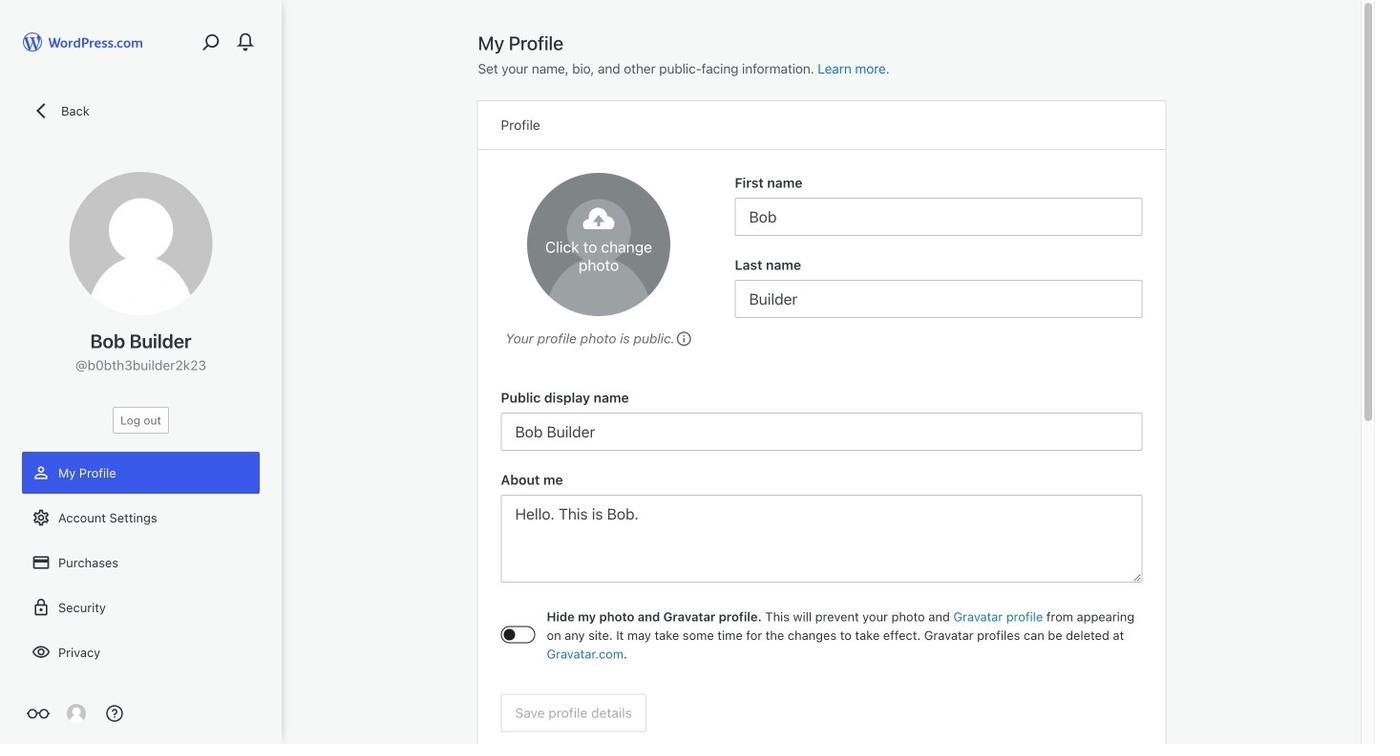 Task type: locate. For each thing, give the bounding box(es) containing it.
None text field
[[735, 198, 1143, 236], [735, 280, 1143, 318], [501, 413, 1143, 451], [735, 198, 1143, 236], [735, 280, 1143, 318], [501, 413, 1143, 451]]

group
[[735, 173, 1143, 236], [735, 255, 1143, 318], [501, 388, 1143, 451], [501, 470, 1143, 588]]

main content
[[478, 31, 1166, 744]]

credit_card image
[[32, 553, 51, 572]]

reader image
[[27, 702, 50, 725]]

bob builder image
[[69, 172, 213, 315], [527, 173, 671, 316], [67, 704, 86, 723]]

None text field
[[501, 495, 1143, 583]]



Task type: describe. For each thing, give the bounding box(es) containing it.
person image
[[32, 463, 51, 482]]

more information image
[[675, 329, 692, 347]]

lock image
[[32, 598, 51, 617]]

settings image
[[32, 508, 51, 527]]

visibility image
[[32, 643, 51, 662]]



Task type: vqa. For each thing, say whether or not it's contained in the screenshot.
settings 'IMAGE'
yes



